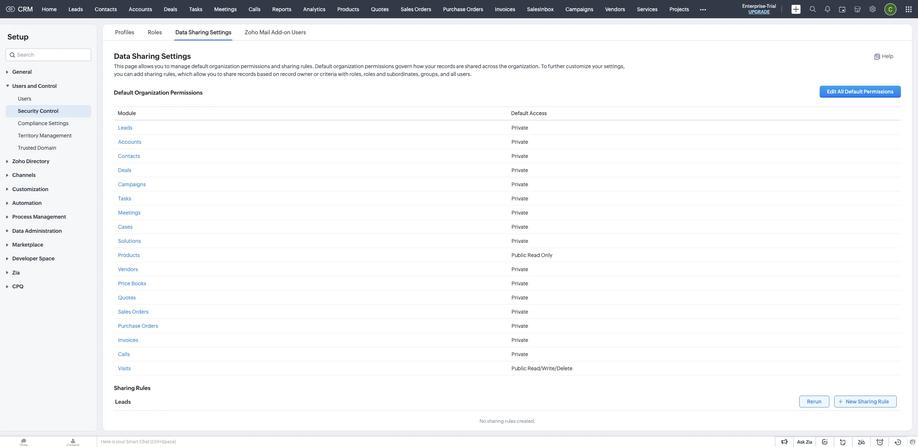 Task type: describe. For each thing, give the bounding box(es) containing it.
help link
[[867, 53, 894, 60]]

zoho for zoho mail add-on users
[[245, 29, 258, 35]]

0 vertical spatial calls
[[249, 6, 261, 12]]

create menu element
[[787, 0, 806, 18]]

add-
[[271, 29, 284, 35]]

0 vertical spatial settings
[[210, 29, 232, 35]]

0 horizontal spatial your
[[116, 439, 125, 445]]

0 vertical spatial deals
[[164, 6, 177, 12]]

further
[[548, 63, 565, 69]]

home link
[[36, 0, 63, 18]]

1 vertical spatial accounts link
[[118, 139, 141, 145]]

1 vertical spatial vendors link
[[118, 266, 138, 272]]

0 horizontal spatial sales orders
[[118, 309, 149, 315]]

1 vertical spatial leads
[[118, 125, 132, 131]]

0 vertical spatial leads
[[69, 6, 83, 12]]

allow
[[194, 71, 206, 77]]

security control link
[[18, 107, 58, 115]]

this
[[114, 63, 124, 69]]

0 horizontal spatial meetings link
[[118, 210, 141, 216]]

1 horizontal spatial to
[[217, 71, 222, 77]]

Search text field
[[6, 49, 91, 61]]

0 vertical spatial records
[[437, 63, 456, 69]]

zoho directory
[[12, 158, 49, 164]]

1 horizontal spatial contacts
[[118, 153, 140, 159]]

projects
[[670, 6, 690, 12]]

is
[[112, 439, 115, 445]]

reports
[[273, 6, 292, 12]]

general
[[12, 69, 32, 75]]

0 vertical spatial calls link
[[243, 0, 267, 18]]

this page allows you to manage default organization permissions and sharing rules. default organization permissions govern how your records are shared across the organization. to further customize your settings, you can add sharing rules, which allow you to share records based on record owner or criteria with roles, roles and subordinates, groups, and all users.
[[114, 63, 625, 77]]

and right roles
[[377, 71, 386, 77]]

0 vertical spatial data sharing settings
[[176, 29, 232, 35]]

enterprise-trial upgrade
[[743, 3, 777, 15]]

to
[[541, 63, 547, 69]]

chats image
[[0, 437, 47, 447]]

2 horizontal spatial data
[[176, 29, 187, 35]]

rules.
[[301, 63, 314, 69]]

smart
[[126, 439, 139, 445]]

and inside 'dropdown button'
[[27, 83, 37, 89]]

1 horizontal spatial products
[[338, 6, 359, 12]]

private for deals
[[512, 167, 529, 173]]

settings inside users and control region
[[49, 120, 69, 126]]

new
[[846, 399, 857, 405]]

domain
[[37, 145, 56, 151]]

private for cases
[[512, 224, 529, 230]]

across
[[483, 63, 498, 69]]

page
[[125, 63, 137, 69]]

1 vertical spatial tasks link
[[118, 196, 131, 202]]

and left all
[[441, 71, 450, 77]]

developer space button
[[0, 252, 97, 266]]

space
[[39, 256, 55, 262]]

control inside region
[[40, 108, 58, 114]]

0 vertical spatial vendors
[[606, 6, 626, 12]]

projects link
[[664, 0, 696, 18]]

signals image
[[825, 6, 831, 12]]

search image
[[810, 6, 817, 12]]

0 vertical spatial contacts link
[[89, 0, 123, 18]]

0 vertical spatial quotes
[[371, 6, 389, 12]]

1 vertical spatial quotes
[[118, 295, 136, 301]]

public read/write/delete
[[512, 366, 573, 372]]

1 horizontal spatial settings
[[161, 52, 191, 60]]

trusted domain link
[[18, 144, 56, 152]]

0 horizontal spatial quotes link
[[118, 295, 136, 301]]

users for users
[[18, 96, 31, 102]]

crm link
[[6, 5, 33, 13]]

1 horizontal spatial quotes link
[[365, 0, 395, 18]]

users and control region
[[0, 93, 97, 154]]

1 horizontal spatial zia
[[806, 440, 813, 445]]

1 horizontal spatial your
[[425, 63, 436, 69]]

2 organization from the left
[[334, 63, 364, 69]]

1 horizontal spatial tasks
[[189, 6, 202, 12]]

compliance settings link
[[18, 120, 69, 127]]

reports link
[[267, 0, 298, 18]]

0 vertical spatial accounts
[[129, 6, 152, 12]]

solutions
[[118, 238, 141, 244]]

zoho directory button
[[0, 154, 97, 168]]

private for contacts
[[512, 153, 529, 159]]

2 horizontal spatial you
[[208, 71, 216, 77]]

zoho for zoho directory
[[12, 158, 25, 164]]

1 vertical spatial invoices link
[[118, 337, 138, 343]]

the
[[499, 63, 507, 69]]

0 horizontal spatial records
[[238, 71, 256, 77]]

0 vertical spatial sharing
[[282, 63, 300, 69]]

territory management link
[[18, 132, 72, 139]]

process
[[12, 214, 32, 220]]

subordinates,
[[387, 71, 420, 77]]

private for vendors
[[512, 266, 529, 272]]

list containing profiles
[[108, 24, 313, 40]]

add
[[134, 71, 143, 77]]

channels
[[12, 172, 36, 178]]

sharing up allows
[[132, 52, 160, 60]]

territory management
[[18, 133, 72, 139]]

zia inside dropdown button
[[12, 270, 20, 276]]

visits
[[118, 366, 131, 372]]

sharing inside button
[[858, 399, 878, 405]]

trusted
[[18, 145, 36, 151]]

profile image
[[885, 3, 897, 15]]

0 vertical spatial invoices
[[495, 6, 516, 12]]

users for users and control
[[12, 83, 26, 89]]

0 vertical spatial tasks link
[[183, 0, 208, 18]]

marketplace button
[[0, 238, 97, 252]]

2 vertical spatial leads
[[115, 399, 131, 405]]

solutions link
[[118, 238, 141, 244]]

1 horizontal spatial deals link
[[158, 0, 183, 18]]

rules
[[505, 419, 516, 424]]

users and control button
[[0, 79, 97, 93]]

trial
[[767, 3, 777, 9]]

0 horizontal spatial sharing
[[144, 71, 163, 77]]

developer space
[[12, 256, 55, 262]]

1 vertical spatial accounts
[[118, 139, 141, 145]]

price books link
[[118, 281, 146, 287]]

sharing rules
[[114, 385, 151, 391]]

1 horizontal spatial sales orders link
[[395, 0, 437, 18]]

private for invoices
[[512, 337, 529, 343]]

0 vertical spatial leads link
[[63, 0, 89, 18]]

1 horizontal spatial meetings
[[214, 6, 237, 12]]

module
[[118, 110, 136, 116]]

roles
[[148, 29, 162, 35]]

1 vertical spatial campaigns
[[118, 181, 146, 187]]

roles
[[364, 71, 376, 77]]

1 vertical spatial invoices
[[118, 337, 138, 343]]

cases link
[[118, 224, 133, 230]]

rules,
[[164, 71, 177, 77]]

process management
[[12, 214, 66, 220]]

zoho mail add-on users
[[245, 29, 306, 35]]

compliance
[[18, 120, 47, 126]]

search element
[[806, 0, 821, 18]]

1 horizontal spatial purchase orders
[[443, 6, 483, 12]]

1 vertical spatial meetings
[[118, 210, 141, 216]]

compliance settings
[[18, 120, 69, 126]]

1 vertical spatial data sharing settings
[[114, 52, 191, 60]]

2 vertical spatial sharing
[[487, 419, 504, 424]]

create menu image
[[792, 5, 801, 14]]

1 horizontal spatial meetings link
[[208, 0, 243, 18]]

2 permissions from the left
[[365, 63, 394, 69]]

1 vertical spatial contacts link
[[118, 153, 140, 159]]

2 horizontal spatial your
[[592, 63, 603, 69]]

public read only
[[512, 252, 553, 258]]

private for campaigns
[[512, 181, 529, 187]]

1 vertical spatial purchase orders
[[118, 323, 158, 329]]

permissions
[[171, 89, 203, 96]]

1 horizontal spatial purchase orders link
[[437, 0, 489, 18]]

management for territory management
[[39, 133, 72, 139]]

default organization permissions
[[114, 89, 203, 96]]

ask
[[798, 440, 805, 445]]

settings,
[[604, 63, 625, 69]]

0 vertical spatial products link
[[332, 0, 365, 18]]

1 horizontal spatial on
[[284, 29, 291, 35]]

how
[[414, 63, 424, 69]]

enterprise-
[[743, 3, 767, 9]]

upgrade
[[749, 9, 770, 15]]

read
[[528, 252, 540, 258]]

0 horizontal spatial deals
[[118, 167, 131, 173]]

profile element
[[881, 0, 902, 18]]

record
[[280, 71, 296, 77]]

public for public read/write/delete
[[512, 366, 527, 372]]

here
[[101, 439, 111, 445]]

management for process management
[[33, 214, 66, 220]]

data administration button
[[0, 224, 97, 238]]

private for purchase orders
[[512, 323, 529, 329]]

visits link
[[118, 366, 131, 372]]

share
[[224, 71, 237, 77]]

read/write/delete
[[528, 366, 573, 372]]

services
[[637, 6, 658, 12]]

which
[[178, 71, 193, 77]]

0 horizontal spatial purchase orders link
[[118, 323, 158, 329]]

marketplace
[[12, 242, 43, 248]]

1 horizontal spatial purchase
[[443, 6, 466, 12]]

cases
[[118, 224, 133, 230]]

0 vertical spatial campaigns link
[[560, 0, 600, 18]]

0 horizontal spatial purchase
[[118, 323, 141, 329]]

organization.
[[508, 63, 540, 69]]

customization button
[[0, 182, 97, 196]]

0 vertical spatial vendors link
[[600, 0, 631, 18]]

1 horizontal spatial sales
[[401, 6, 414, 12]]

public for public read only
[[512, 252, 527, 258]]

(ctrl+space)
[[150, 439, 176, 445]]

private for meetings
[[512, 210, 529, 216]]

1 vertical spatial data
[[114, 52, 130, 60]]

developer
[[12, 256, 38, 262]]



Task type: vqa. For each thing, say whether or not it's contained in the screenshot.
Default to the middle
yes



Task type: locate. For each thing, give the bounding box(es) containing it.
5 private from the top
[[512, 181, 529, 187]]

0 vertical spatial data
[[176, 29, 187, 35]]

0 horizontal spatial to
[[165, 63, 170, 69]]

0 vertical spatial zoho
[[245, 29, 258, 35]]

leads down sharing rules
[[115, 399, 131, 405]]

1 vertical spatial purchase
[[118, 323, 141, 329]]

home
[[42, 6, 57, 12]]

1 vertical spatial sales
[[118, 309, 131, 315]]

management inside "link"
[[39, 133, 72, 139]]

users and control
[[12, 83, 57, 89]]

0 horizontal spatial contacts
[[95, 6, 117, 12]]

salesinbox link
[[522, 0, 560, 18]]

0 horizontal spatial campaigns
[[118, 181, 146, 187]]

10 private from the top
[[512, 266, 529, 272]]

0 vertical spatial contacts
[[95, 6, 117, 12]]

access
[[530, 110, 547, 116]]

None button
[[820, 86, 902, 98], [800, 396, 830, 408], [820, 86, 902, 98], [800, 396, 830, 408]]

calls
[[249, 6, 261, 12], [118, 351, 130, 357]]

only
[[541, 252, 553, 258]]

vendors up price
[[118, 266, 138, 272]]

3 private from the top
[[512, 153, 529, 159]]

private for accounts
[[512, 139, 529, 145]]

contacts link
[[89, 0, 123, 18], [118, 153, 140, 159]]

1 horizontal spatial campaigns
[[566, 6, 594, 12]]

default left "access"
[[512, 110, 529, 116]]

0 horizontal spatial settings
[[49, 120, 69, 126]]

zoho mail add-on users link
[[244, 29, 307, 35]]

customize
[[566, 63, 591, 69]]

contacts image
[[50, 437, 97, 447]]

sharing up 'record' at the top of page
[[282, 63, 300, 69]]

1 horizontal spatial deals
[[164, 6, 177, 12]]

control inside 'dropdown button'
[[38, 83, 57, 89]]

0 horizontal spatial sales orders link
[[118, 309, 149, 315]]

tasks up data sharing settings link
[[189, 6, 202, 12]]

price
[[118, 281, 130, 287]]

1 vertical spatial zoho
[[12, 158, 25, 164]]

tasks link up cases
[[118, 196, 131, 202]]

rules
[[136, 385, 151, 391]]

leads link right home
[[63, 0, 89, 18]]

invoices up visits link
[[118, 337, 138, 343]]

vendors link left services
[[600, 0, 631, 18]]

0 horizontal spatial invoices
[[118, 337, 138, 343]]

default up criteria
[[315, 63, 333, 69]]

to left share
[[217, 71, 222, 77]]

records up all
[[437, 63, 456, 69]]

1 horizontal spatial invoices
[[495, 6, 516, 12]]

permissions up roles
[[365, 63, 394, 69]]

0 horizontal spatial calls
[[118, 351, 130, 357]]

calendar image
[[840, 6, 846, 12]]

records
[[437, 63, 456, 69], [238, 71, 256, 77]]

2 vertical spatial data
[[12, 228, 24, 234]]

management inside dropdown button
[[33, 214, 66, 220]]

meetings
[[214, 6, 237, 12], [118, 210, 141, 216]]

default for default access
[[512, 110, 529, 116]]

0 horizontal spatial campaigns link
[[118, 181, 146, 187]]

on inside this page allows you to manage default organization permissions and sharing rules. default organization permissions govern how your records are shared across the organization. to further customize your settings, you can add sharing rules, which allow you to share records based on record owner or criteria with roles, roles and subordinates, groups, and all users.
[[273, 71, 279, 77]]

calls up mail
[[249, 6, 261, 12]]

default for default organization permissions
[[114, 89, 133, 96]]

vendors
[[606, 6, 626, 12], [118, 266, 138, 272]]

zia up "cpq"
[[12, 270, 20, 276]]

users link
[[18, 95, 31, 102]]

invoices left salesinbox
[[495, 6, 516, 12]]

users right add-
[[292, 29, 306, 35]]

zia button
[[0, 266, 97, 279]]

vendors left services link
[[606, 6, 626, 12]]

sharing down allows
[[144, 71, 163, 77]]

1 horizontal spatial data
[[114, 52, 130, 60]]

profiles link
[[114, 29, 136, 35]]

1 horizontal spatial leads link
[[118, 125, 132, 131]]

you down this
[[114, 71, 123, 77]]

zoho left mail
[[245, 29, 258, 35]]

0 vertical spatial quotes link
[[365, 0, 395, 18]]

0 horizontal spatial zia
[[12, 270, 20, 276]]

1 vertical spatial products
[[118, 252, 140, 258]]

1 vertical spatial products link
[[118, 252, 140, 258]]

accounts down module
[[118, 139, 141, 145]]

price books
[[118, 281, 146, 287]]

vendors link up price
[[118, 266, 138, 272]]

0 horizontal spatial data
[[12, 228, 24, 234]]

default inside this page allows you to manage default organization permissions and sharing rules. default organization permissions govern how your records are shared across the organization. to further customize your settings, you can add sharing rules, which allow you to share records based on record owner or criteria with roles, roles and subordinates, groups, and all users.
[[315, 63, 333, 69]]

control down general dropdown button
[[38, 83, 57, 89]]

0 horizontal spatial products
[[118, 252, 140, 258]]

1 public from the top
[[512, 252, 527, 258]]

your left settings,
[[592, 63, 603, 69]]

organization
[[209, 63, 240, 69], [334, 63, 364, 69]]

shared
[[465, 63, 482, 69]]

6 private from the top
[[512, 196, 529, 202]]

private for tasks
[[512, 196, 529, 202]]

your right the is
[[116, 439, 125, 445]]

0 horizontal spatial on
[[273, 71, 279, 77]]

profiles
[[115, 29, 134, 35]]

Other Modules field
[[696, 3, 712, 15]]

1 horizontal spatial vendors
[[606, 6, 626, 12]]

calls link up visits link
[[118, 351, 130, 357]]

invoices
[[495, 6, 516, 12], [118, 337, 138, 343]]

13 private from the top
[[512, 309, 529, 315]]

0 vertical spatial deals link
[[158, 0, 183, 18]]

4 private from the top
[[512, 167, 529, 173]]

0 horizontal spatial purchase orders
[[118, 323, 158, 329]]

default down can at top
[[114, 89, 133, 96]]

data sharing settings up allows
[[114, 52, 191, 60]]

1 vertical spatial calls
[[118, 351, 130, 357]]

1 vertical spatial users
[[12, 83, 26, 89]]

or
[[314, 71, 319, 77]]

on right mail
[[284, 29, 291, 35]]

meetings up cases
[[118, 210, 141, 216]]

None field
[[6, 48, 91, 61]]

1 vertical spatial public
[[512, 366, 527, 372]]

data sharing settings up default
[[176, 29, 232, 35]]

calls link up mail
[[243, 0, 267, 18]]

0 vertical spatial to
[[165, 63, 170, 69]]

users inside region
[[18, 96, 31, 102]]

1 vertical spatial sales orders
[[118, 309, 149, 315]]

1 vertical spatial quotes link
[[118, 295, 136, 301]]

1 horizontal spatial quotes
[[371, 6, 389, 12]]

1 horizontal spatial you
[[155, 63, 164, 69]]

data up this
[[114, 52, 130, 60]]

you right allow
[[208, 71, 216, 77]]

data down process
[[12, 228, 24, 234]]

analytics
[[303, 6, 326, 12]]

leads
[[69, 6, 83, 12], [118, 125, 132, 131], [115, 399, 131, 405]]

0 horizontal spatial tasks
[[118, 196, 131, 202]]

accounts link
[[123, 0, 158, 18], [118, 139, 141, 145]]

criteria
[[320, 71, 337, 77]]

quotes link
[[365, 0, 395, 18], [118, 295, 136, 301]]

zia
[[12, 270, 20, 276], [806, 440, 813, 445]]

control up compliance settings
[[40, 108, 58, 114]]

data sharing settings link
[[174, 29, 233, 35]]

1 horizontal spatial sales orders
[[401, 6, 431, 12]]

0 vertical spatial sales
[[401, 6, 414, 12]]

calls up visits link
[[118, 351, 130, 357]]

8 private from the top
[[512, 224, 529, 230]]

zoho inside dropdown button
[[12, 158, 25, 164]]

process management button
[[0, 210, 97, 224]]

data right roles link
[[176, 29, 187, 35]]

default
[[315, 63, 333, 69], [114, 89, 133, 96], [512, 110, 529, 116]]

1 horizontal spatial records
[[437, 63, 456, 69]]

chat
[[140, 439, 149, 445]]

sharing up default
[[189, 29, 209, 35]]

general button
[[0, 65, 97, 79]]

sales
[[401, 6, 414, 12], [118, 309, 131, 315]]

no
[[480, 419, 486, 424]]

based
[[257, 71, 272, 77]]

accounts
[[129, 6, 152, 12], [118, 139, 141, 145]]

analytics link
[[298, 0, 332, 18]]

ask zia
[[798, 440, 813, 445]]

accounts up roles
[[129, 6, 152, 12]]

0 horizontal spatial tasks link
[[118, 196, 131, 202]]

sharing left rules in the left of the page
[[114, 385, 135, 391]]

orders
[[415, 6, 431, 12], [467, 6, 483, 12], [132, 309, 149, 315], [142, 323, 158, 329]]

0 vertical spatial sales orders link
[[395, 0, 437, 18]]

1 horizontal spatial organization
[[334, 63, 364, 69]]

your up groups,
[[425, 63, 436, 69]]

security control
[[18, 108, 58, 114]]

default access
[[512, 110, 547, 116]]

tasks link
[[183, 0, 208, 18], [118, 196, 131, 202]]

public left read/write/delete
[[512, 366, 527, 372]]

meetings link up data sharing settings link
[[208, 0, 243, 18]]

leads right home
[[69, 6, 83, 12]]

leads down module
[[118, 125, 132, 131]]

zoho up "channels"
[[12, 158, 25, 164]]

0 horizontal spatial vendors
[[118, 266, 138, 272]]

private for quotes
[[512, 295, 529, 301]]

mail
[[260, 29, 270, 35]]

organization up share
[[209, 63, 240, 69]]

with
[[338, 71, 349, 77]]

sharing right no
[[487, 419, 504, 424]]

7 private from the top
[[512, 210, 529, 216]]

0 vertical spatial invoices link
[[489, 0, 522, 18]]

on
[[284, 29, 291, 35], [273, 71, 279, 77]]

meetings link up cases
[[118, 210, 141, 216]]

zia right ask
[[806, 440, 813, 445]]

on right based
[[273, 71, 279, 77]]

1 horizontal spatial zoho
[[245, 29, 258, 35]]

private for solutions
[[512, 238, 529, 244]]

data sharing settings
[[176, 29, 232, 35], [114, 52, 191, 60]]

2 private from the top
[[512, 139, 529, 145]]

cpq button
[[0, 279, 97, 293]]

0 horizontal spatial you
[[114, 71, 123, 77]]

0 vertical spatial default
[[315, 63, 333, 69]]

private for calls
[[512, 351, 529, 357]]

0 vertical spatial accounts link
[[123, 0, 158, 18]]

management up data administration 'dropdown button' at bottom
[[33, 214, 66, 220]]

14 private from the top
[[512, 323, 529, 329]]

accounts link down module
[[118, 139, 141, 145]]

users up 'users' "link" in the left top of the page
[[12, 83, 26, 89]]

public left read
[[512, 252, 527, 258]]

products down the solutions link
[[118, 252, 140, 258]]

2 public from the top
[[512, 366, 527, 372]]

calls link
[[243, 0, 267, 18], [118, 351, 130, 357]]

manage
[[171, 63, 190, 69]]

sharing left rule
[[858, 399, 878, 405]]

users.
[[457, 71, 472, 77]]

products link right analytics
[[332, 0, 365, 18]]

private for leads
[[512, 125, 529, 131]]

16 private from the top
[[512, 351, 529, 357]]

1 private from the top
[[512, 125, 529, 131]]

0 horizontal spatial calls link
[[118, 351, 130, 357]]

control
[[38, 83, 57, 89], [40, 108, 58, 114]]

data inside 'dropdown button'
[[12, 228, 24, 234]]

1 horizontal spatial campaigns link
[[560, 0, 600, 18]]

15 private from the top
[[512, 337, 529, 343]]

2 vertical spatial users
[[18, 96, 31, 102]]

leads link down module
[[118, 125, 132, 131]]

records right share
[[238, 71, 256, 77]]

roles,
[[350, 71, 363, 77]]

permissions up based
[[241, 63, 270, 69]]

1 vertical spatial sales orders link
[[118, 309, 149, 315]]

invoices link up visits link
[[118, 337, 138, 343]]

9 private from the top
[[512, 238, 529, 244]]

you right allows
[[155, 63, 164, 69]]

invoices link left salesinbox
[[489, 0, 522, 18]]

products right "analytics" link
[[338, 6, 359, 12]]

0 horizontal spatial leads link
[[63, 0, 89, 18]]

data
[[176, 29, 187, 35], [114, 52, 130, 60], [12, 228, 24, 234]]

1 vertical spatial default
[[114, 89, 133, 96]]

management up domain at left
[[39, 133, 72, 139]]

products link down the solutions link
[[118, 252, 140, 258]]

customization
[[12, 186, 48, 192]]

1 vertical spatial campaigns link
[[118, 181, 146, 187]]

trusted domain
[[18, 145, 56, 151]]

0 vertical spatial tasks
[[189, 6, 202, 12]]

rule
[[879, 399, 890, 405]]

vendors link
[[600, 0, 631, 18], [118, 266, 138, 272]]

1 vertical spatial leads link
[[118, 125, 132, 131]]

campaigns link
[[560, 0, 600, 18], [118, 181, 146, 187]]

products
[[338, 6, 359, 12], [118, 252, 140, 258]]

users inside 'dropdown button'
[[12, 83, 26, 89]]

11 private from the top
[[512, 281, 529, 287]]

here is your smart chat (ctrl+space)
[[101, 439, 176, 445]]

to up rules,
[[165, 63, 170, 69]]

0 horizontal spatial zoho
[[12, 158, 25, 164]]

1 horizontal spatial sharing
[[282, 63, 300, 69]]

2 vertical spatial default
[[512, 110, 529, 116]]

signals element
[[821, 0, 835, 18]]

private for price books
[[512, 281, 529, 287]]

organization up with
[[334, 63, 364, 69]]

groups,
[[421, 71, 440, 77]]

1 vertical spatial deals link
[[118, 167, 131, 173]]

list
[[108, 24, 313, 40]]

0 horizontal spatial vendors link
[[118, 266, 138, 272]]

accounts link up roles
[[123, 0, 158, 18]]

private for sales orders
[[512, 309, 529, 315]]

users
[[292, 29, 306, 35], [12, 83, 26, 89], [18, 96, 31, 102]]

0 horizontal spatial sales
[[118, 309, 131, 315]]

0 horizontal spatial quotes
[[118, 295, 136, 301]]

0 vertical spatial purchase orders
[[443, 6, 483, 12]]

tasks link up data sharing settings link
[[183, 0, 208, 18]]

tasks up cases
[[118, 196, 131, 202]]

12 private from the top
[[512, 295, 529, 301]]

and
[[271, 63, 281, 69], [377, 71, 386, 77], [441, 71, 450, 77], [27, 83, 37, 89]]

meetings up data sharing settings link
[[214, 6, 237, 12]]

and up based
[[271, 63, 281, 69]]

and up 'users' "link" in the left top of the page
[[27, 83, 37, 89]]

setup
[[7, 32, 29, 41]]

0 vertical spatial users
[[292, 29, 306, 35]]

1 horizontal spatial invoices link
[[489, 0, 522, 18]]

1 organization from the left
[[209, 63, 240, 69]]

roles link
[[147, 29, 163, 35]]

1 permissions from the left
[[241, 63, 270, 69]]

0 horizontal spatial meetings
[[118, 210, 141, 216]]

users up the security on the left top of the page
[[18, 96, 31, 102]]

tasks
[[189, 6, 202, 12], [118, 196, 131, 202]]

1 vertical spatial calls link
[[118, 351, 130, 357]]



